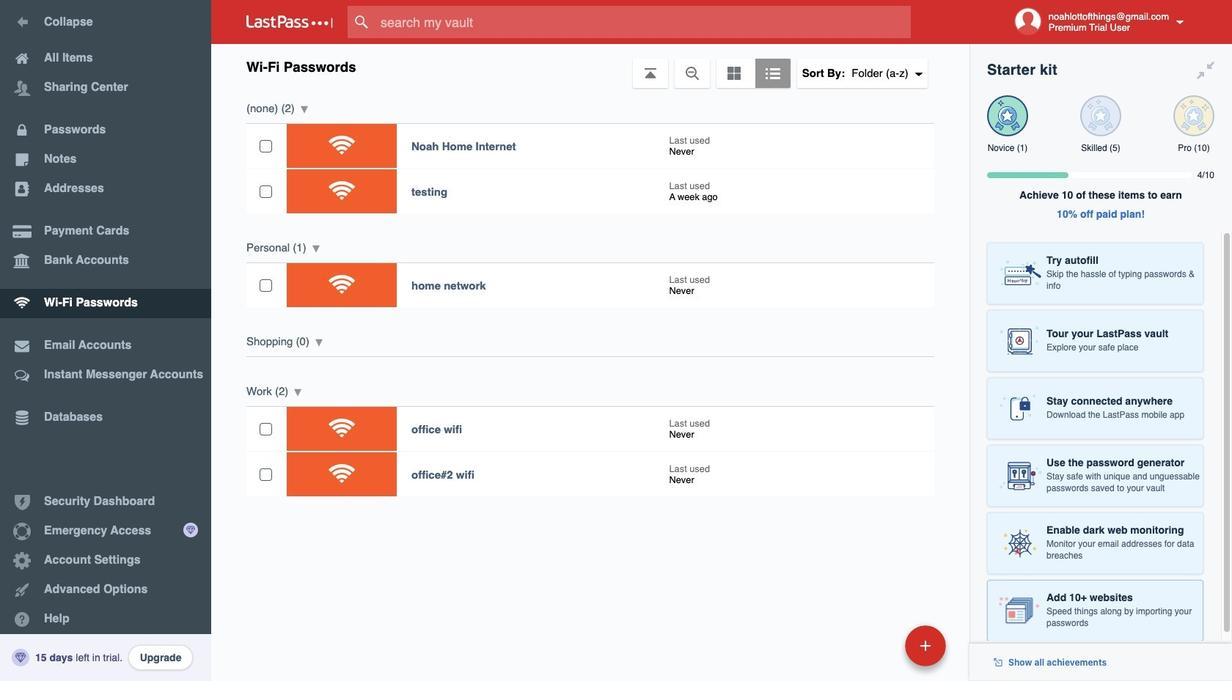 Task type: locate. For each thing, give the bounding box(es) containing it.
vault options navigation
[[211, 44, 970, 88]]

main navigation navigation
[[0, 0, 211, 681]]

new item navigation
[[804, 621, 955, 681]]



Task type: describe. For each thing, give the bounding box(es) containing it.
search my vault text field
[[348, 6, 934, 38]]

lastpass image
[[246, 15, 333, 29]]

new item element
[[804, 625, 951, 667]]

Search search field
[[348, 6, 934, 38]]



Task type: vqa. For each thing, say whether or not it's contained in the screenshot.
LastPass Image
yes



